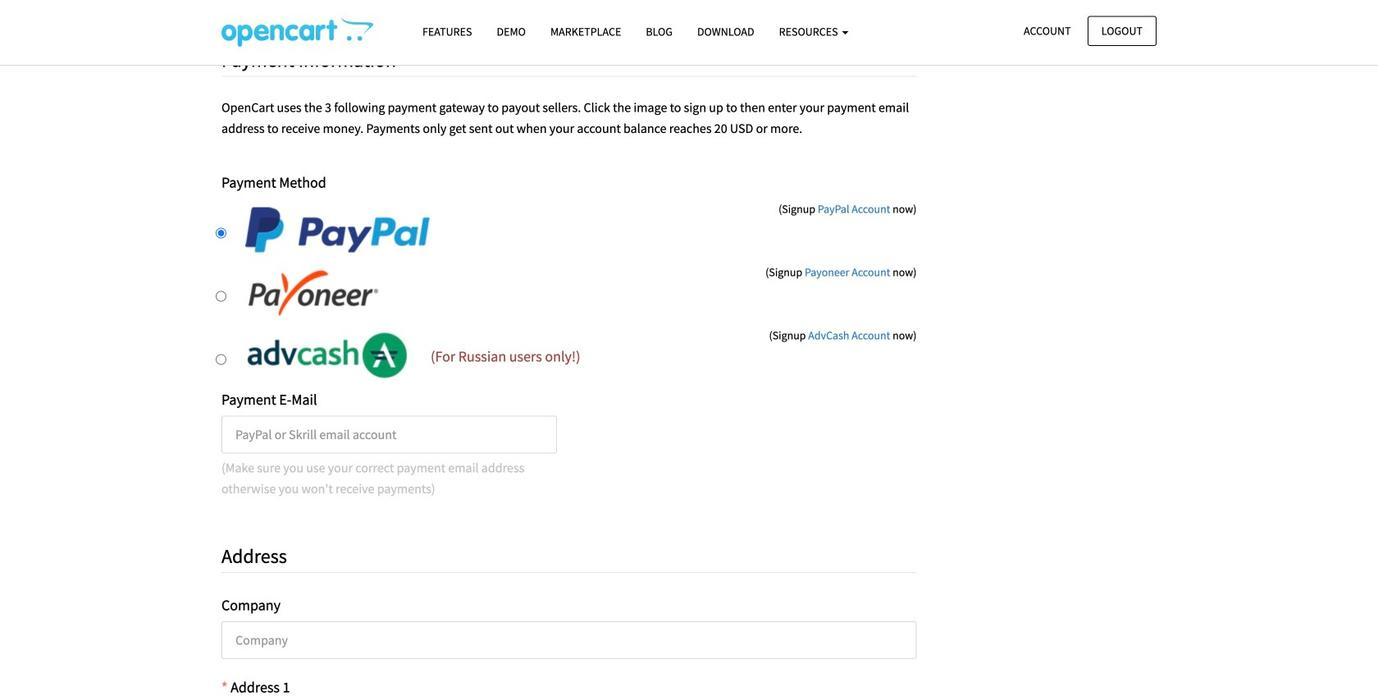 Task type: describe. For each thing, give the bounding box(es) containing it.
Company text field
[[222, 621, 917, 659]]

payoneer image
[[245, 270, 431, 317]]

paypal image
[[245, 207, 431, 253]]



Task type: locate. For each thing, give the bounding box(es) containing it.
None radio
[[216, 228, 227, 239], [216, 291, 227, 302], [216, 354, 227, 365], [216, 228, 227, 239], [216, 291, 227, 302], [216, 354, 227, 365]]

advcash image
[[245, 333, 431, 380]]

PayPal or Skrill email account text field
[[222, 416, 557, 453]]

seller account image
[[222, 17, 373, 47]]



Task type: vqa. For each thing, say whether or not it's contained in the screenshot.
option
yes



